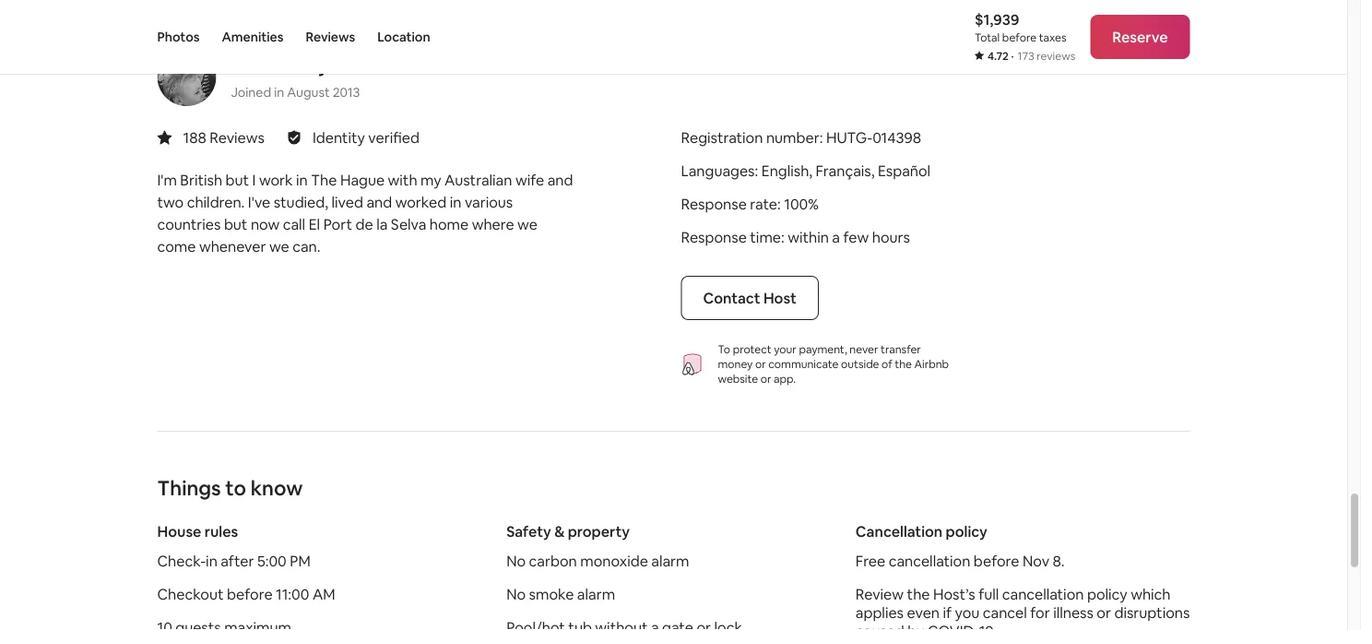 Task type: vqa. For each thing, say whether or not it's contained in the screenshot.


Task type: describe. For each thing, give the bounding box(es) containing it.
hosted
[[231, 51, 301, 78]]

identity
[[313, 128, 365, 147]]

nov
[[1023, 552, 1050, 571]]

2 vertical spatial before
[[227, 585, 273, 604]]

studied,
[[274, 193, 329, 212]]

1 horizontal spatial alarm
[[652, 552, 690, 571]]

if
[[943, 603, 952, 622]]

0 horizontal spatial and
[[367, 193, 392, 212]]

la
[[377, 215, 388, 234]]

communicate
[[769, 357, 839, 372]]

no for no carbon monoxide alarm
[[507, 552, 526, 571]]

property
[[568, 522, 630, 541]]

reviews button
[[306, 0, 355, 74]]

things to know
[[157, 475, 303, 501]]

worked
[[396, 193, 447, 212]]

i've
[[248, 193, 271, 212]]

19.
[[980, 622, 998, 630]]

now
[[251, 215, 280, 234]]

two
[[157, 193, 184, 212]]

reviews
[[1037, 49, 1076, 63]]

to
[[718, 343, 731, 357]]

host's
[[934, 585, 976, 604]]

my
[[421, 171, 442, 189]]

come
[[157, 237, 196, 256]]

smoke
[[529, 585, 574, 604]]

english,
[[762, 161, 813, 180]]

review
[[856, 585, 904, 604]]

hours
[[873, 228, 911, 247]]

you
[[955, 603, 980, 622]]

4.72 · 173 reviews
[[988, 49, 1076, 63]]

no smoke alarm
[[507, 585, 616, 604]]

173
[[1018, 49, 1035, 63]]

: for number
[[820, 128, 823, 147]]

response for response rate
[[681, 195, 747, 213]]

hutg-
[[827, 128, 873, 147]]

taxes
[[1040, 30, 1067, 45]]

outside
[[842, 357, 880, 372]]

188
[[183, 128, 207, 147]]

call
[[283, 215, 306, 234]]

free
[[856, 552, 886, 571]]

contact host
[[704, 289, 797, 308]]

1 vertical spatial alarm
[[577, 585, 616, 604]]

the inside to protect your payment, never transfer money or communicate outside of the airbnb website or app.
[[895, 357, 913, 372]]

a
[[833, 228, 841, 247]]

before for total
[[1003, 30, 1037, 45]]

no for no smoke alarm
[[507, 585, 526, 604]]

few
[[844, 228, 870, 247]]

reserve
[[1113, 27, 1169, 46]]

cancellation inside review the host's full cancellation policy which applies even if you cancel for illness or disruptions caused by covid-19.
[[1003, 585, 1085, 604]]

amenities
[[222, 29, 284, 45]]

hague
[[340, 171, 385, 189]]

in up home at the top left
[[450, 193, 462, 212]]

monoxide
[[581, 552, 648, 571]]

am
[[313, 585, 335, 604]]

number
[[767, 128, 820, 147]]

within
[[788, 228, 829, 247]]

transfer
[[881, 343, 922, 357]]

checkout
[[157, 585, 224, 604]]

where
[[472, 215, 515, 234]]

i'm
[[157, 171, 177, 189]]

registration
[[681, 128, 763, 147]]

after
[[221, 552, 254, 571]]

0 vertical spatial but
[[226, 171, 249, 189]]

money
[[718, 357, 753, 372]]

hosted by geoff joined in august 2013
[[231, 51, 388, 101]]

or for to
[[761, 372, 772, 386]]

payment,
[[799, 343, 848, 357]]

free cancellation before nov 8.
[[856, 552, 1065, 571]]

safety & property
[[507, 522, 630, 541]]

with
[[388, 171, 418, 189]]

1 horizontal spatial and
[[548, 171, 573, 189]]

français,
[[816, 161, 875, 180]]

1 vertical spatial but
[[224, 215, 248, 234]]

carbon
[[529, 552, 577, 571]]

august
[[287, 84, 330, 101]]

rate
[[750, 195, 778, 213]]

total
[[975, 30, 1000, 45]]

for
[[1031, 603, 1051, 622]]

illness
[[1054, 603, 1094, 622]]

countries
[[157, 215, 221, 234]]

100%
[[785, 195, 819, 213]]

1 horizontal spatial reviews
[[306, 29, 355, 45]]

before for cancellation
[[974, 552, 1020, 571]]

cancellation policy
[[856, 522, 988, 541]]

188 reviews
[[183, 128, 265, 147]]

even
[[907, 603, 940, 622]]

policy inside review the host's full cancellation policy which applies even if you cancel for illness or disruptions caused by covid-19.
[[1088, 585, 1128, 604]]

house
[[157, 522, 201, 541]]

4.72
[[988, 49, 1009, 63]]

1 vertical spatial we
[[269, 237, 289, 256]]

the
[[311, 171, 337, 189]]

protect
[[733, 343, 772, 357]]

wife
[[516, 171, 545, 189]]

1 horizontal spatial we
[[518, 215, 538, 234]]

app.
[[774, 372, 796, 386]]

8.
[[1053, 552, 1065, 571]]

of
[[882, 357, 893, 372]]

house rules
[[157, 522, 238, 541]]

check-in after 5:00 pm
[[157, 552, 311, 571]]



Task type: locate. For each thing, give the bounding box(es) containing it.
safety
[[507, 522, 552, 541]]

and
[[548, 171, 573, 189], [367, 193, 392, 212]]

0 horizontal spatial we
[[269, 237, 289, 256]]

reserve button
[[1091, 15, 1191, 59]]

0 horizontal spatial cancellation
[[889, 552, 971, 571]]

or left app. in the bottom right of the page
[[761, 372, 772, 386]]

before up full
[[974, 552, 1020, 571]]

i'm british but i work in the hague with my australian wife and two children. i've studied, lived and worked in various countries but now call el port de la selva home where we come whenever we can.
[[157, 171, 573, 256]]

review the host's full cancellation policy which applies even if you cancel for illness or disruptions caused by covid-19.
[[856, 585, 1191, 630]]

by left if
[[908, 622, 925, 630]]

policy left 'which'
[[1088, 585, 1128, 604]]

0 horizontal spatial policy
[[946, 522, 988, 541]]

1 vertical spatial the
[[908, 585, 931, 604]]

and up la
[[367, 193, 392, 212]]

the inside review the host's full cancellation policy which applies even if you cancel for illness or disruptions caused by covid-19.
[[908, 585, 931, 604]]

cancellation down cancellation policy
[[889, 552, 971, 571]]

before down after
[[227, 585, 273, 604]]

·
[[1012, 49, 1014, 63]]

response
[[681, 195, 747, 213], [681, 228, 747, 247]]

by up august
[[306, 51, 329, 78]]

no down safety
[[507, 552, 526, 571]]

by inside hosted by geoff joined in august 2013
[[306, 51, 329, 78]]

1 horizontal spatial policy
[[1088, 585, 1128, 604]]

can.
[[293, 237, 321, 256]]

but left i
[[226, 171, 249, 189]]

cancellation
[[856, 522, 943, 541]]

before inside $1,939 total before taxes
[[1003, 30, 1037, 45]]

1 horizontal spatial by
[[908, 622, 925, 630]]

1 response from the top
[[681, 195, 747, 213]]

or down protect
[[756, 357, 767, 372]]

contact
[[704, 289, 761, 308]]

website
[[718, 372, 759, 386]]

in left the
[[296, 171, 308, 189]]

: left within
[[782, 228, 785, 247]]

registration number : hutg-014398
[[681, 128, 922, 147]]

cancellation down the nov at the bottom
[[1003, 585, 1085, 604]]

0 vertical spatial alarm
[[652, 552, 690, 571]]

children.
[[187, 193, 245, 212]]

caused
[[856, 622, 905, 630]]

know
[[251, 475, 303, 501]]

time
[[750, 228, 782, 247]]

never
[[850, 343, 879, 357]]

before
[[1003, 30, 1037, 45], [974, 552, 1020, 571], [227, 585, 273, 604]]

lived
[[332, 193, 363, 212]]

or inside review the host's full cancellation policy which applies even if you cancel for illness or disruptions caused by covid-19.
[[1097, 603, 1112, 622]]

your
[[774, 343, 797, 357]]

airbnb
[[915, 357, 950, 372]]

things
[[157, 475, 221, 501]]

0 vertical spatial the
[[895, 357, 913, 372]]

in inside hosted by geoff joined in august 2013
[[274, 84, 284, 101]]

1 vertical spatial policy
[[1088, 585, 1128, 604]]

response down "languages" on the top of the page
[[681, 195, 747, 213]]

014398
[[873, 128, 922, 147]]

to
[[225, 475, 246, 501]]

11:00
[[276, 585, 309, 604]]

learn more about the host, geoff. image
[[157, 47, 216, 106], [157, 47, 216, 106]]

1 vertical spatial no
[[507, 585, 526, 604]]

2 response from the top
[[681, 228, 747, 247]]

: for time
[[782, 228, 785, 247]]

photos button
[[157, 0, 200, 74]]

0 horizontal spatial by
[[306, 51, 329, 78]]

$1,939 total before taxes
[[975, 10, 1067, 45]]

5:00
[[257, 552, 287, 571]]

australian
[[445, 171, 512, 189]]

0 vertical spatial no
[[507, 552, 526, 571]]

0 vertical spatial by
[[306, 51, 329, 78]]

1 horizontal spatial cancellation
[[1003, 585, 1085, 604]]

2 vertical spatial or
[[1097, 603, 1112, 622]]

joined
[[231, 84, 271, 101]]

to protect your payment, never transfer money or communicate outside of the airbnb website or app.
[[718, 343, 950, 386]]

no carbon monoxide alarm
[[507, 552, 690, 571]]

photos
[[157, 29, 200, 45]]

or for review
[[1097, 603, 1112, 622]]

alarm down no carbon monoxide alarm
[[577, 585, 616, 604]]

no
[[507, 552, 526, 571], [507, 585, 526, 604]]

1 vertical spatial or
[[761, 372, 772, 386]]

checkout before 11:00 am
[[157, 585, 335, 604]]

: left english,
[[755, 161, 759, 180]]

: left the hutg-
[[820, 128, 823, 147]]

and right wife
[[548, 171, 573, 189]]

: left 100%
[[778, 195, 781, 213]]

location button
[[378, 0, 431, 74]]

cancel
[[983, 603, 1028, 622]]

0 vertical spatial and
[[548, 171, 573, 189]]

response down response rate : 100%
[[681, 228, 747, 247]]

1 vertical spatial response
[[681, 228, 747, 247]]

0 vertical spatial cancellation
[[889, 552, 971, 571]]

no left "smoke"
[[507, 585, 526, 604]]

the down transfer at the bottom right of page
[[895, 357, 913, 372]]

0 vertical spatial policy
[[946, 522, 988, 541]]

languages
[[681, 161, 755, 180]]

2 no from the top
[[507, 585, 526, 604]]

1 no from the top
[[507, 552, 526, 571]]

various
[[465, 193, 513, 212]]

by
[[306, 51, 329, 78], [908, 622, 925, 630]]

in right joined
[[274, 84, 284, 101]]

we right where
[[518, 215, 538, 234]]

identity verified
[[313, 128, 420, 147]]

whenever
[[199, 237, 266, 256]]

check-
[[157, 552, 206, 571]]

verified
[[368, 128, 420, 147]]

before up 173
[[1003, 30, 1037, 45]]

1 vertical spatial before
[[974, 552, 1020, 571]]

0 vertical spatial or
[[756, 357, 767, 372]]

de
[[356, 215, 373, 234]]

by inside review the host's full cancellation policy which applies even if you cancel for illness or disruptions caused by covid-19.
[[908, 622, 925, 630]]

i
[[252, 171, 256, 189]]

contact host link
[[681, 276, 819, 320]]

1 vertical spatial reviews
[[210, 128, 265, 147]]

geoff
[[333, 51, 388, 78]]

reviews right the 188
[[210, 128, 265, 147]]

disruptions
[[1115, 603, 1191, 622]]

policy
[[946, 522, 988, 541], [1088, 585, 1128, 604]]

or right illness
[[1097, 603, 1112, 622]]

1 vertical spatial cancellation
[[1003, 585, 1085, 604]]

response rate : 100%
[[681, 195, 819, 213]]

reviews up geoff
[[306, 29, 355, 45]]

or
[[756, 357, 767, 372], [761, 372, 772, 386], [1097, 603, 1112, 622]]

0 vertical spatial response
[[681, 195, 747, 213]]

0 vertical spatial before
[[1003, 30, 1037, 45]]

applies
[[856, 603, 904, 622]]

response for response time
[[681, 228, 747, 247]]

in left after
[[206, 552, 218, 571]]

location
[[378, 29, 431, 45]]

in
[[274, 84, 284, 101], [296, 171, 308, 189], [450, 193, 462, 212], [206, 552, 218, 571]]

0 vertical spatial reviews
[[306, 29, 355, 45]]

policy up free cancellation before nov 8.
[[946, 522, 988, 541]]

0 horizontal spatial reviews
[[210, 128, 265, 147]]

español
[[878, 161, 931, 180]]

but up "whenever"
[[224, 215, 248, 234]]

full
[[979, 585, 1000, 604]]

&
[[555, 522, 565, 541]]

alarm
[[652, 552, 690, 571], [577, 585, 616, 604]]

we
[[518, 215, 538, 234], [269, 237, 289, 256]]

which
[[1131, 585, 1171, 604]]

0 horizontal spatial alarm
[[577, 585, 616, 604]]

home
[[430, 215, 469, 234]]

0 vertical spatial we
[[518, 215, 538, 234]]

cancellation
[[889, 552, 971, 571], [1003, 585, 1085, 604]]

the
[[895, 357, 913, 372], [908, 585, 931, 604]]

1 vertical spatial and
[[367, 193, 392, 212]]

amenities button
[[222, 0, 284, 74]]

: for rate
[[778, 195, 781, 213]]

the left if
[[908, 585, 931, 604]]

1 vertical spatial by
[[908, 622, 925, 630]]

alarm right monoxide
[[652, 552, 690, 571]]

we down the now at top
[[269, 237, 289, 256]]



